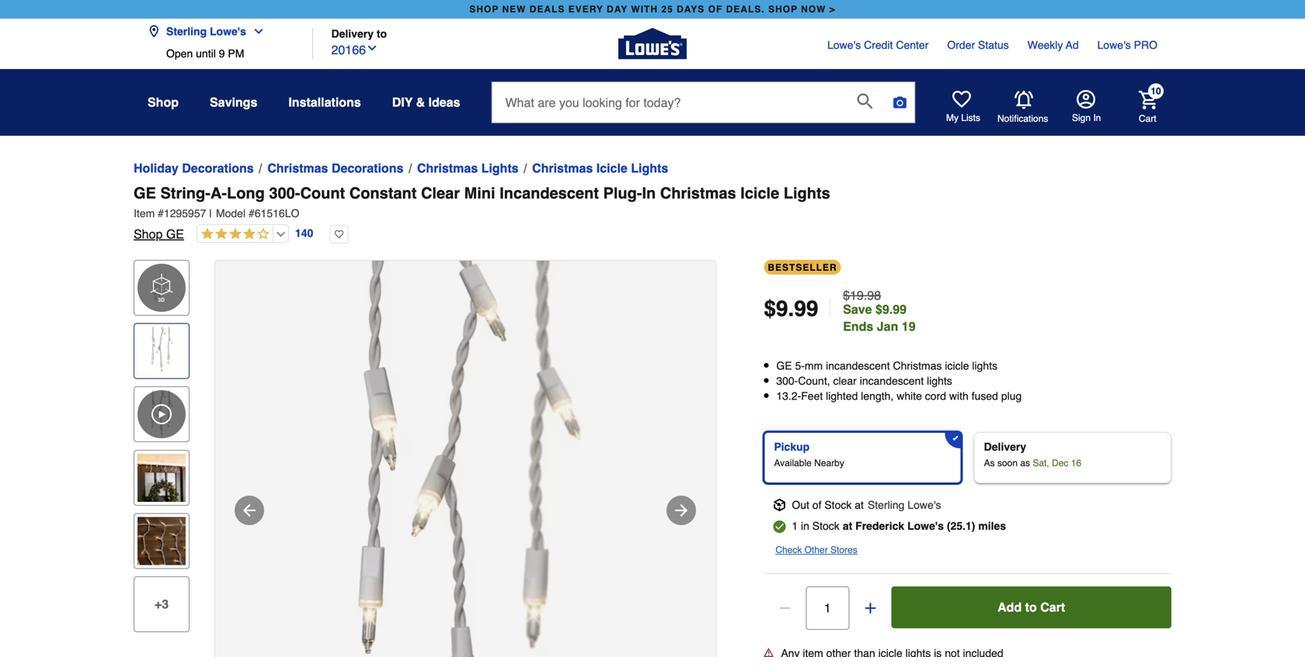Task type: vqa. For each thing, say whether or not it's contained in the screenshot.
$ 19 .98
no



Task type: describe. For each thing, give the bounding box(es) containing it.
lowe's pro
[[1097, 39, 1157, 51]]

christmas lights link
[[417, 159, 519, 178]]

long
[[227, 184, 265, 202]]

location image
[[148, 25, 160, 38]]

1 shop from the left
[[469, 4, 499, 15]]

diy
[[392, 95, 413, 110]]

a-
[[210, 184, 227, 202]]

icicle
[[945, 360, 969, 372]]

shop new deals every day with 25 days of deals. shop now > link
[[466, 0, 839, 19]]

savings
[[210, 95, 257, 110]]

option group containing pickup
[[758, 426, 1178, 490]]

credit
[[864, 39, 893, 51]]

1 horizontal spatial ge
[[166, 227, 184, 242]]

check circle filled image
[[773, 521, 786, 534]]

pm
[[228, 47, 244, 60]]

99
[[794, 297, 818, 322]]

20166 button
[[331, 39, 378, 59]]

christmas decorations
[[267, 161, 403, 176]]

1 horizontal spatial lights
[[972, 360, 998, 372]]

pickup
[[774, 441, 810, 453]]

christmas lights
[[417, 161, 519, 176]]

out
[[792, 499, 809, 512]]

add to cart button
[[891, 587, 1171, 629]]

out of stock at sterling lowe's
[[792, 499, 941, 512]]

lowe's up 1 in stock at frederick lowe's ( 25.1 ) miles
[[908, 499, 941, 512]]

now
[[801, 4, 826, 15]]

lowe's credit center
[[827, 39, 929, 51]]

.
[[788, 297, 794, 322]]

3.9 stars image
[[197, 228, 270, 242]]

sterling inside sterling lowe's button
[[166, 25, 207, 38]]

pro
[[1134, 39, 1157, 51]]

arrow left image
[[240, 502, 259, 520]]

add to cart
[[998, 601, 1065, 615]]

installations
[[288, 95, 361, 110]]

check other stores
[[776, 545, 857, 556]]

diy & ideas
[[392, 95, 460, 110]]

weekly ad
[[1028, 39, 1079, 51]]

Search Query text field
[[492, 82, 845, 123]]

arrow right image
[[672, 502, 691, 520]]

string-
[[160, 184, 210, 202]]

lighted
[[826, 390, 858, 403]]

cart inside button
[[1040, 601, 1065, 615]]

holiday decorations
[[134, 161, 254, 176]]

plug
[[1001, 390, 1022, 403]]

as
[[1020, 458, 1030, 469]]

order status link
[[947, 37, 1009, 53]]

delivery as soon as sat, dec 16
[[984, 441, 1081, 469]]

installations button
[[288, 89, 361, 117]]

pickup available nearby
[[774, 441, 844, 469]]

frederick
[[855, 520, 904, 533]]

lights inside "link"
[[631, 161, 668, 176]]

20166
[[331, 43, 366, 57]]

lowe's left ( on the right of the page
[[907, 520, 944, 533]]

christmas decorations link
[[267, 159, 403, 178]]

2 # from the left
[[249, 207, 255, 220]]

holiday decorations link
[[134, 159, 254, 178]]

savings button
[[210, 89, 257, 117]]

of
[[812, 499, 821, 512]]

delivery for as
[[984, 441, 1026, 453]]

0 horizontal spatial lights
[[927, 375, 952, 388]]

1 in stock at frederick lowe's ( 25.1 ) miles
[[792, 520, 1006, 533]]

+3 button
[[134, 577, 190, 633]]

search image
[[857, 93, 873, 109]]

miles
[[978, 520, 1006, 533]]

sterling lowe's button
[[148, 16, 271, 47]]

1 vertical spatial |
[[828, 296, 834, 322]]

$ 9 . 99
[[764, 297, 818, 322]]

heart outline image
[[330, 225, 348, 244]]

soon
[[997, 458, 1018, 469]]

ge string-a-long 300-count constant clear mini incandescent plug-in christmas icicle lights item # 1295957 | model # 61516lo
[[134, 184, 830, 220]]

day
[[607, 4, 628, 15]]

1
[[792, 520, 798, 533]]

)
[[972, 520, 975, 533]]

icicle inside "link"
[[596, 161, 628, 176]]

0 horizontal spatial lights
[[481, 161, 519, 176]]

1 # from the left
[[158, 207, 164, 220]]

christmas icicle lights link
[[532, 159, 668, 178]]

check other stores button
[[776, 543, 857, 558]]

chevron down image
[[366, 42, 378, 54]]

lowe's home improvement lists image
[[952, 90, 971, 109]]

$19.98
[[843, 289, 881, 303]]

decorations for holiday decorations
[[182, 161, 254, 176]]

ge for string-
[[134, 184, 156, 202]]

count
[[300, 184, 345, 202]]

count,
[[798, 375, 830, 388]]

ge for 5-
[[776, 360, 792, 372]]

1 horizontal spatial 9
[[776, 297, 788, 322]]

item number 1 2 9 5 9 5 7 and model number 6 1 5 1 6 l o element
[[134, 206, 1171, 221]]

jan
[[877, 320, 898, 334]]

minus image
[[777, 601, 793, 617]]

300- inside the ge string-a-long 300-count constant clear mini incandescent plug-in christmas icicle lights item # 1295957 | model # 61516lo
[[269, 184, 300, 202]]

1 horizontal spatial sterling
[[868, 499, 905, 512]]

stock for of
[[824, 499, 852, 512]]

2 shop from the left
[[768, 4, 798, 15]]



Task type: locate. For each thing, give the bounding box(es) containing it.
# right 'model'
[[249, 207, 255, 220]]

0 horizontal spatial sterling
[[166, 25, 207, 38]]

christmas icicle lights
[[532, 161, 668, 176]]

days
[[677, 4, 705, 15]]

camera image
[[892, 95, 908, 110]]

every
[[568, 4, 603, 15]]

status
[[978, 39, 1009, 51]]

plus image
[[863, 601, 878, 617]]

1 horizontal spatial |
[[828, 296, 834, 322]]

shop left 'new'
[[469, 4, 499, 15]]

1 horizontal spatial cart
[[1139, 113, 1156, 124]]

warning image
[[764, 649, 773, 658]]

0 horizontal spatial icicle
[[596, 161, 628, 176]]

0 horizontal spatial #
[[158, 207, 164, 220]]

|
[[209, 207, 212, 220], [828, 296, 834, 322]]

lowe's
[[210, 25, 246, 38], [827, 39, 861, 51], [1097, 39, 1131, 51], [908, 499, 941, 512], [907, 520, 944, 533]]

white
[[897, 390, 922, 403]]

to right 'add'
[[1025, 601, 1037, 615]]

1 horizontal spatial decorations
[[332, 161, 403, 176]]

0 vertical spatial shop
[[148, 95, 179, 110]]

pickup image
[[773, 499, 786, 512]]

0 horizontal spatial ge
[[134, 184, 156, 202]]

decorations inside 'link'
[[332, 161, 403, 176]]

0 horizontal spatial delivery
[[331, 28, 374, 40]]

0 vertical spatial delivery
[[331, 28, 374, 40]]

center
[[896, 39, 929, 51]]

delivery to
[[331, 28, 387, 40]]

1 vertical spatial ge
[[166, 227, 184, 242]]

+3
[[154, 598, 169, 612]]

0 horizontal spatial 300-
[[269, 184, 300, 202]]

sat,
[[1033, 458, 1049, 469]]

ge 5-mm incandescent christmas icicle lights 300-count, clear incandescent lights 13.2-feet lighted length, white cord with fused plug
[[776, 360, 1022, 403]]

feet
[[801, 390, 823, 403]]

1 vertical spatial stock
[[812, 520, 840, 533]]

0 vertical spatial in
[[1093, 113, 1101, 124]]

to inside button
[[1025, 601, 1037, 615]]

clear
[[833, 375, 857, 388]]

mm
[[805, 360, 823, 372]]

10
[[1151, 86, 1161, 97]]

0 horizontal spatial shop
[[469, 4, 499, 15]]

None search field
[[491, 82, 915, 136]]

1 vertical spatial in
[[642, 184, 656, 202]]

as
[[984, 458, 995, 469]]

decorations up a-
[[182, 161, 254, 176]]

1 vertical spatial 9
[[776, 297, 788, 322]]

bestseller
[[768, 263, 837, 273]]

1 vertical spatial shop
[[134, 227, 163, 242]]

300- up 13.2-
[[776, 375, 798, 388]]

1 vertical spatial icicle
[[740, 184, 779, 202]]

delivery inside delivery as soon as sat, dec 16
[[984, 441, 1026, 453]]

13.2-
[[776, 390, 801, 403]]

61516lo
[[255, 207, 299, 220]]

1 horizontal spatial #
[[249, 207, 255, 220]]

lowe's home improvement account image
[[1077, 90, 1095, 109]]

0 vertical spatial 300-
[[269, 184, 300, 202]]

open until 9 pm
[[166, 47, 244, 60]]

300- inside ge 5-mm incandescent christmas icicle lights 300-count, clear incandescent lights 13.2-feet lighted length, white cord with fused plug
[[776, 375, 798, 388]]

ge
[[134, 184, 156, 202], [166, 227, 184, 242], [776, 360, 792, 372]]

lowe's home improvement cart image
[[1139, 91, 1157, 109]]

lights
[[481, 161, 519, 176], [631, 161, 668, 176], [784, 184, 830, 202]]

ge  #61516lo image
[[215, 261, 715, 658]]

0 vertical spatial ge
[[134, 184, 156, 202]]

to for delivery
[[377, 28, 387, 40]]

shop new deals every day with 25 days of deals. shop now >
[[469, 4, 836, 15]]

decorations
[[182, 161, 254, 176], [332, 161, 403, 176]]

0 vertical spatial at
[[855, 499, 864, 512]]

my lists link
[[946, 90, 980, 124]]

cord
[[925, 390, 946, 403]]

fused
[[972, 390, 998, 403]]

at for sterling lowe's
[[855, 499, 864, 512]]

1 vertical spatial incandescent
[[860, 375, 924, 388]]

lowe's left pro
[[1097, 39, 1131, 51]]

delivery for to
[[331, 28, 374, 40]]

0 vertical spatial incandescent
[[826, 360, 890, 372]]

order
[[947, 39, 975, 51]]

0 vertical spatial stock
[[824, 499, 852, 512]]

lights up bestseller
[[784, 184, 830, 202]]

(
[[947, 520, 950, 533]]

lights right icicle
[[972, 360, 998, 372]]

1 vertical spatial 300-
[[776, 375, 798, 388]]

decorations up constant
[[332, 161, 403, 176]]

of
[[708, 4, 723, 15]]

| right 99
[[828, 296, 834, 322]]

1 horizontal spatial at
[[855, 499, 864, 512]]

christmas inside ge 5-mm incandescent christmas icicle lights 300-count, clear incandescent lights 13.2-feet lighted length, white cord with fused plug
[[893, 360, 942, 372]]

chevron down image
[[246, 25, 265, 38]]

1 horizontal spatial 300-
[[776, 375, 798, 388]]

0 vertical spatial cart
[[1139, 113, 1156, 124]]

0 vertical spatial lights
[[972, 360, 998, 372]]

0 vertical spatial to
[[377, 28, 387, 40]]

christmas up incandescent
[[532, 161, 593, 176]]

save
[[843, 303, 872, 317]]

#
[[158, 207, 164, 220], [249, 207, 255, 220]]

25.1
[[950, 520, 972, 533]]

stock
[[824, 499, 852, 512], [812, 520, 840, 533]]

ad
[[1066, 39, 1079, 51]]

ge left 5-
[[776, 360, 792, 372]]

christmas up item number 1 2 9 5 9 5 7 and model number 6 1 5 1 6 l o element
[[660, 184, 736, 202]]

icicle inside the ge string-a-long 300-count constant clear mini incandescent plug-in christmas icicle lights item # 1295957 | model # 61516lo
[[740, 184, 779, 202]]

at up stores
[[843, 520, 852, 533]]

ge  #61516lo - thumbnail2 image
[[137, 454, 186, 502]]

to up chevron down image
[[377, 28, 387, 40]]

in inside the ge string-a-long 300-count constant clear mini incandescent plug-in christmas icicle lights item # 1295957 | model # 61516lo
[[642, 184, 656, 202]]

stock right of
[[824, 499, 852, 512]]

2 horizontal spatial ge
[[776, 360, 792, 372]]

weekly
[[1028, 39, 1063, 51]]

christmas inside "link"
[[532, 161, 593, 176]]

1 horizontal spatial in
[[1093, 113, 1101, 124]]

stock for in
[[812, 520, 840, 533]]

1295957
[[164, 207, 206, 220]]

lowe's home improvement logo image
[[618, 10, 687, 78]]

lights
[[972, 360, 998, 372], [927, 375, 952, 388]]

lowe's pro link
[[1097, 37, 1157, 53]]

christmas inside the ge string-a-long 300-count constant clear mini incandescent plug-in christmas icicle lights item # 1295957 | model # 61516lo
[[660, 184, 736, 202]]

sterling up open
[[166, 25, 207, 38]]

ge up item
[[134, 184, 156, 202]]

option group
[[758, 426, 1178, 490]]

0 vertical spatial sterling
[[166, 25, 207, 38]]

delivery up 20166
[[331, 28, 374, 40]]

stores
[[830, 545, 857, 556]]

cart right 'add'
[[1040, 601, 1065, 615]]

christmas up clear
[[417, 161, 478, 176]]

# right item
[[158, 207, 164, 220]]

cart
[[1139, 113, 1156, 124], [1040, 601, 1065, 615]]

$
[[764, 297, 776, 322]]

>
[[829, 4, 836, 15]]

nearby
[[814, 458, 844, 469]]

25
[[661, 4, 673, 15]]

1 vertical spatial sterling
[[868, 499, 905, 512]]

lights up plug-
[[631, 161, 668, 176]]

deals
[[530, 4, 565, 15]]

sign in
[[1072, 113, 1101, 124]]

cart down lowe's home improvement cart icon
[[1139, 113, 1156, 124]]

with
[[949, 390, 969, 403]]

300- up 61516lo
[[269, 184, 300, 202]]

1 vertical spatial cart
[[1040, 601, 1065, 615]]

constant
[[349, 184, 417, 202]]

1 vertical spatial lights
[[927, 375, 952, 388]]

in
[[801, 520, 809, 533]]

0 horizontal spatial decorations
[[182, 161, 254, 176]]

length,
[[861, 390, 894, 403]]

140
[[295, 227, 313, 240]]

stock right in
[[812, 520, 840, 533]]

lights up cord
[[927, 375, 952, 388]]

christmas up count on the left top of the page
[[267, 161, 328, 176]]

| left 'model'
[[209, 207, 212, 220]]

5-
[[795, 360, 805, 372]]

delivery
[[331, 28, 374, 40], [984, 441, 1026, 453]]

1 horizontal spatial lights
[[631, 161, 668, 176]]

in inside sign in button
[[1093, 113, 1101, 124]]

holiday
[[134, 161, 179, 176]]

at for at
[[843, 520, 852, 533]]

shop for shop ge
[[134, 227, 163, 242]]

ge inside the ge string-a-long 300-count constant clear mini incandescent plug-in christmas icicle lights item # 1295957 | model # 61516lo
[[134, 184, 156, 202]]

at up frederick
[[855, 499, 864, 512]]

0 horizontal spatial at
[[843, 520, 852, 533]]

9 left pm
[[219, 47, 225, 60]]

mini
[[464, 184, 495, 202]]

0 vertical spatial |
[[209, 207, 212, 220]]

0 horizontal spatial in
[[642, 184, 656, 202]]

Stepper number input field with increment and decrement buttons number field
[[806, 587, 849, 631]]

in up item number 1 2 9 5 9 5 7 and model number 6 1 5 1 6 l o element
[[642, 184, 656, 202]]

delivery up soon
[[984, 441, 1026, 453]]

incandescent up clear
[[826, 360, 890, 372]]

order status
[[947, 39, 1009, 51]]

deals.
[[726, 4, 765, 15]]

open
[[166, 47, 193, 60]]

lowe's credit center link
[[827, 37, 929, 53]]

9 left 99
[[776, 297, 788, 322]]

lowe's inside button
[[210, 25, 246, 38]]

0 horizontal spatial cart
[[1040, 601, 1065, 615]]

at
[[855, 499, 864, 512], [843, 520, 852, 533]]

plug-
[[603, 184, 642, 202]]

christmas for christmas icicle lights
[[532, 161, 593, 176]]

1 horizontal spatial icicle
[[740, 184, 779, 202]]

1 horizontal spatial delivery
[[984, 441, 1026, 453]]

weekly ad link
[[1028, 37, 1079, 53]]

0 horizontal spatial 9
[[219, 47, 225, 60]]

shop left now
[[768, 4, 798, 15]]

1 horizontal spatial to
[[1025, 601, 1037, 615]]

ge inside ge 5-mm incandescent christmas icicle lights 300-count, clear incandescent lights 13.2-feet lighted length, white cord with fused plug
[[776, 360, 792, 372]]

2 vertical spatial ge
[[776, 360, 792, 372]]

ge  #61516lo - thumbnail3 image
[[137, 518, 186, 566]]

0 horizontal spatial to
[[377, 28, 387, 40]]

to for add
[[1025, 601, 1037, 615]]

add
[[998, 601, 1022, 615]]

decorations for christmas decorations
[[332, 161, 403, 176]]

clear
[[421, 184, 460, 202]]

0 horizontal spatial |
[[209, 207, 212, 220]]

christmas for christmas lights
[[417, 161, 478, 176]]

lights up the mini
[[481, 161, 519, 176]]

1 vertical spatial to
[[1025, 601, 1037, 615]]

1 decorations from the left
[[182, 161, 254, 176]]

shop for shop
[[148, 95, 179, 110]]

christmas up white in the bottom right of the page
[[893, 360, 942, 372]]

christmas for christmas decorations
[[267, 161, 328, 176]]

incandescent up length,
[[860, 375, 924, 388]]

0 vertical spatial 9
[[219, 47, 225, 60]]

1 vertical spatial delivery
[[984, 441, 1026, 453]]

lowe's up pm
[[210, 25, 246, 38]]

in right sign
[[1093, 113, 1101, 124]]

ge down "1295957"
[[166, 227, 184, 242]]

1 vertical spatial at
[[843, 520, 852, 533]]

2 horizontal spatial lights
[[784, 184, 830, 202]]

my
[[946, 113, 959, 124]]

2 decorations from the left
[[332, 161, 403, 176]]

new
[[502, 4, 526, 15]]

item
[[134, 207, 155, 220]]

christmas inside 'link'
[[267, 161, 328, 176]]

incandescent
[[826, 360, 890, 372], [860, 375, 924, 388]]

shop down open
[[148, 95, 179, 110]]

sign
[[1072, 113, 1091, 124]]

ge  #61516lo - thumbnail image
[[137, 328, 186, 376]]

1 horizontal spatial shop
[[768, 4, 798, 15]]

diy & ideas button
[[392, 89, 460, 117]]

0 vertical spatial icicle
[[596, 161, 628, 176]]

shop down item
[[134, 227, 163, 242]]

sterling up frederick
[[868, 499, 905, 512]]

lights inside the ge string-a-long 300-count constant clear mini incandescent plug-in christmas icicle lights item # 1295957 | model # 61516lo
[[784, 184, 830, 202]]

9
[[219, 47, 225, 60], [776, 297, 788, 322]]

lowe's left credit
[[827, 39, 861, 51]]

lowe's home improvement notification center image
[[1015, 91, 1033, 109]]

19
[[902, 320, 916, 334]]

&
[[416, 95, 425, 110]]

model
[[216, 207, 246, 220]]

| inside the ge string-a-long 300-count constant clear mini incandescent plug-in christmas icicle lights item # 1295957 | model # 61516lo
[[209, 207, 212, 220]]



